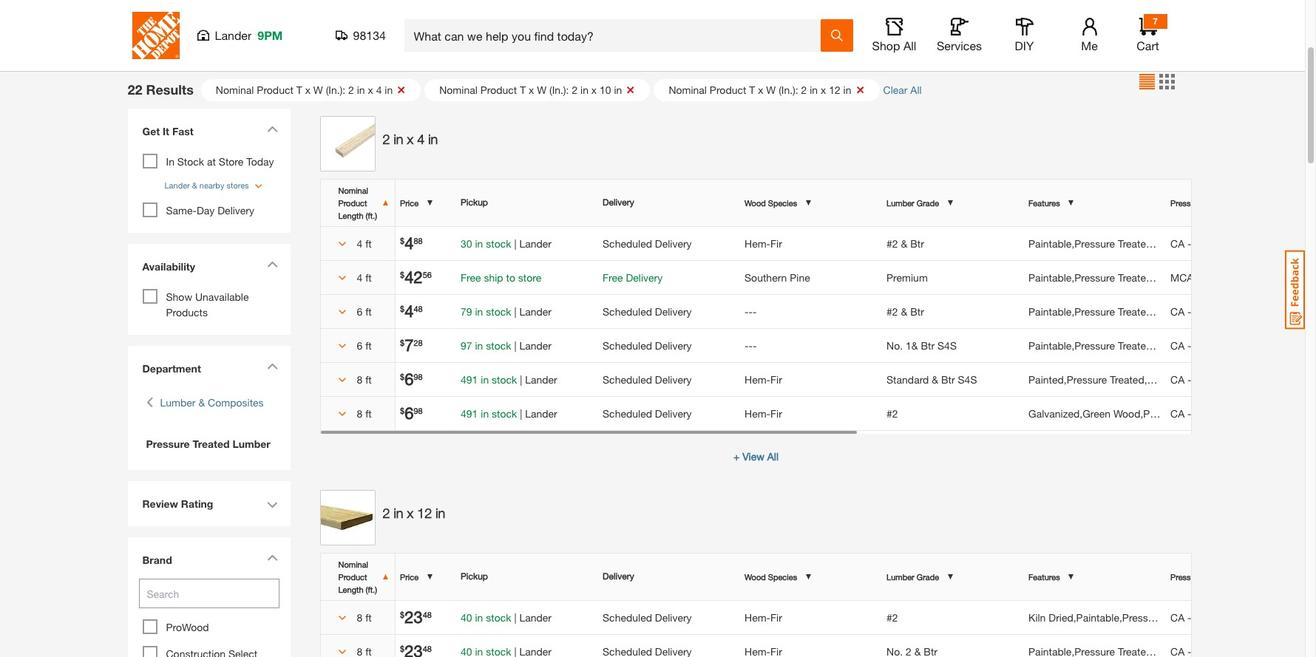 Task type: describe. For each thing, give the bounding box(es) containing it.
unavailable
[[195, 291, 249, 303]]

ca for caret icon related to $ 4 48
[[1170, 305, 1185, 318]]

features for 23
[[1028, 572, 1060, 582]]

premium
[[887, 271, 928, 284]]

(in.): for 10
[[549, 83, 569, 96]]

& for 79 in stock | lander
[[901, 305, 907, 318]]

diy
[[1015, 38, 1034, 52]]

https://images.thdstatic.com/productimages/fccde537 6002 42c7 8741 ad9e94117c51/svn/no color lumber 21216mgy2hd 64_100.jpg image
[[320, 490, 375, 545]]

mca
[[1170, 271, 1194, 284]]

scheduled delivery for second 8 ft button from the bottom
[[603, 407, 692, 420]]

1 fir from the top
[[770, 237, 782, 250]]

the home depot logo image
[[132, 12, 179, 59]]

6 ft button for 4
[[331, 304, 384, 319]]

4 scheduled from the top
[[603, 373, 652, 386]]

56
[[423, 269, 432, 279]]

pine
[[790, 271, 810, 284]]

hem-fir for caret image associated with 23
[[745, 611, 782, 624]]

48 for 23
[[423, 610, 432, 619]]

cart 7
[[1137, 16, 1159, 52]]

free delivery
[[603, 271, 663, 284]]

6 ca from the top
[[1170, 611, 1185, 624]]

availability
[[142, 260, 195, 273]]

chemical for 23
[[1242, 572, 1274, 582]]

caret image for 23
[[338, 614, 346, 622]]

$ 42 56
[[400, 267, 432, 287]]

standard
[[887, 373, 929, 386]]

view
[[742, 450, 764, 462]]

services
[[937, 38, 982, 52]]

same-day delivery
[[166, 204, 254, 217]]

same-day delivery link
[[166, 204, 254, 217]]

me button
[[1066, 18, 1113, 53]]

free for free  ship to store
[[461, 271, 481, 284]]

2 for 12
[[801, 83, 807, 96]]

availability link
[[135, 251, 283, 285]]

42
[[405, 267, 423, 287]]

get it fast
[[142, 125, 193, 137]]

in stock at store today
[[166, 155, 274, 167]]

28
[[414, 338, 423, 347]]

show unavailable products link
[[166, 291, 249, 319]]

& left nearby
[[192, 180, 197, 190]]

7 ft from the top
[[365, 611, 372, 624]]

fast
[[172, 125, 193, 137]]

9pm
[[258, 28, 283, 42]]

brand
[[142, 554, 172, 566]]

shop all button
[[871, 18, 918, 53]]

Search text field
[[139, 579, 279, 608]]

nominal for 10
[[439, 83, 477, 96]]

ca for caret icon for $ 6 98
[[1170, 407, 1185, 420]]

scheduled delivery for 3rd 8 ft button from the top of the page
[[603, 611, 692, 624]]

w for 12
[[766, 83, 776, 96]]

1 hem- from the top
[[745, 237, 770, 250]]

491 in stock | lander for #2
[[461, 407, 557, 420]]

3 hem- from the top
[[745, 407, 770, 420]]

review rating
[[142, 498, 213, 510]]

2 hem- from the top
[[745, 373, 770, 386]]

79 in stock | lander
[[461, 305, 552, 318]]

free for free delivery
[[603, 271, 623, 284]]

nominal product t x w (in.): 2 in x 12 in button
[[654, 79, 879, 101]]

pickup for 23
[[461, 571, 488, 582]]

wood species for 23
[[745, 572, 797, 582]]

3 scheduled from the top
[[603, 339, 652, 352]]

$ inside $ 4 88
[[400, 235, 405, 245]]

2 in x 12 in
[[383, 505, 445, 521]]

mca - micronized copper azole
[[1170, 271, 1316, 284]]

services button
[[936, 18, 983, 53]]

clear all button
[[883, 82, 933, 98]]

nominal product t x w (in.): 2 in x 10 in button
[[425, 79, 650, 101]]

clear
[[883, 84, 908, 96]]

(in.): for 4
[[326, 83, 345, 96]]

price for 4
[[400, 198, 419, 207]]

ca for $ 4 88 caret icon
[[1170, 237, 1185, 250]]

species for 4
[[768, 198, 797, 207]]

show unavailable products
[[166, 291, 249, 319]]

3 8 ft button from the top
[[331, 610, 384, 625]]

stores
[[227, 180, 249, 190]]

5 scheduled from the top
[[603, 407, 652, 420]]

491 for standard & btr s4s
[[461, 373, 478, 386]]

to
[[506, 271, 515, 284]]

pressure treatment chemical for 23
[[1170, 572, 1274, 582]]

get it fast link
[[135, 116, 283, 150]]

48 for 4
[[414, 303, 423, 313]]

4 up 28
[[405, 301, 414, 321]]

40
[[461, 611, 472, 624]]

it
[[163, 125, 169, 137]]

caret icon image for department
[[267, 363, 278, 370]]

+ view all
[[733, 450, 779, 462]]

treated,stainable for $ 4 48
[[1118, 305, 1198, 318]]

prowood link
[[166, 621, 209, 634]]

treated,stainable for $ 4 88
[[1118, 237, 1198, 250]]

all for clear all
[[910, 84, 922, 96]]

feedback link image
[[1285, 250, 1305, 330]]

grade for 4
[[917, 198, 939, 207]]

caret icon image for get it fast
[[267, 125, 278, 132]]

(in.): for 12
[[779, 83, 798, 96]]

scheduled delivery for first 8 ft button from the top of the page
[[603, 373, 692, 386]]

$ inside $ 4 48
[[400, 303, 405, 313]]

8 for caret image associated with 23
[[357, 611, 362, 624]]

free  ship to store
[[461, 271, 541, 284]]

chemical for 4
[[1242, 198, 1274, 207]]

4 ft button for 4
[[331, 235, 384, 251]]

4 left $ 4 88 at the left top of the page
[[357, 237, 362, 250]]

1 8 ft button from the top
[[331, 372, 384, 387]]

nominal product t x w (in.): 2 in x 10 in
[[439, 83, 622, 96]]

same-
[[166, 204, 197, 217]]

2 horizontal spatial treated
[[1187, 407, 1221, 420]]

& left composites
[[198, 396, 205, 409]]

22 results
[[128, 81, 194, 98]]

6 ft from the top
[[365, 407, 372, 420]]

nominal for 4
[[216, 83, 254, 96]]

at
[[207, 155, 216, 167]]

ship
[[484, 271, 503, 284]]

2 ft from the top
[[365, 271, 372, 284]]

shop
[[872, 38, 900, 52]]

2 for 10
[[572, 83, 578, 96]]

3 ca - copper azole from the top
[[1170, 339, 1257, 352]]

paintable,pressure treated,stainable for $ 7 28
[[1028, 339, 1198, 352]]

lumber inside lumber & composites link
[[160, 396, 196, 409]]

2 in x 4 in
[[383, 131, 438, 147]]

back caret image
[[146, 395, 153, 410]]

products
[[166, 306, 208, 319]]

pressure treatment chemical for 4
[[1170, 198, 1274, 207]]

1&
[[906, 339, 918, 352]]

0 vertical spatial pressure treated lumber
[[128, 17, 557, 60]]

product for 10
[[480, 83, 517, 96]]

$ 7 28
[[400, 335, 423, 355]]

paintable,pressure for $ 7 28
[[1028, 339, 1115, 352]]

491 in stock | lander for standard & btr s4s
[[461, 373, 557, 386]]

2 vertical spatial all
[[767, 450, 779, 462]]

brand link
[[135, 545, 283, 579]]

6 scheduled from the top
[[603, 611, 652, 624]]

4 caret icon image from the top
[[267, 502, 278, 509]]

lumber grade for 23
[[887, 572, 939, 582]]

s4s for 7
[[937, 339, 957, 352]]

(ft.) for 4
[[366, 210, 377, 220]]

7 for cart
[[1153, 16, 1158, 27]]

98134 button
[[335, 28, 386, 43]]

1 #2 from the top
[[887, 237, 898, 250]]

rating
[[181, 498, 213, 510]]

4 ft button for 42
[[331, 270, 384, 285]]

hem-fir for caret icon for $ 6 98
[[745, 407, 782, 420]]

2 fir from the top
[[770, 373, 782, 386]]

10
[[600, 83, 611, 96]]

caret image for $ 6 98
[[338, 410, 346, 418]]

treatment for 23
[[1204, 572, 1239, 582]]

store
[[518, 271, 541, 284]]

store
[[219, 155, 243, 167]]

(ft.) for 23
[[366, 584, 377, 594]]

12 inside button
[[829, 83, 840, 96]]

4 up 42
[[405, 233, 414, 252]]

ca - copper azole for 3rd 8 ft button from the top of the page
[[1170, 611, 1257, 624]]

+
[[733, 450, 740, 462]]

3 8 ft from the top
[[357, 611, 372, 624]]

cart
[[1137, 38, 1159, 52]]

491 for #2
[[461, 407, 478, 420]]

ca - copper azole for 4 the 4 ft button
[[1170, 237, 1257, 250]]

caret image for $ 4 88
[[338, 240, 346, 248]]

4 fir from the top
[[770, 611, 782, 624]]

$ 23 48
[[400, 607, 432, 627]]

nominal product t x w (in.): 2 in x 4 in
[[216, 83, 393, 96]]

3 fir from the top
[[770, 407, 782, 420]]

diy button
[[1001, 18, 1048, 53]]

30 in stock | lander
[[461, 237, 552, 250]]

today
[[246, 155, 274, 167]]

4 ft from the top
[[365, 339, 372, 352]]

paintable,pressure treated,stainable for $ 4 88
[[1028, 237, 1198, 250]]

nominal product length (ft.) for 4
[[338, 185, 377, 220]]

results
[[146, 81, 194, 98]]

clear all
[[883, 84, 922, 96]]

no.
[[887, 339, 903, 352]]

97 in stock | lander
[[461, 339, 552, 352]]

2 #2 from the top
[[887, 305, 898, 318]]

standard & btr s4s
[[887, 373, 977, 386]]

4 ft for 42
[[357, 271, 372, 284]]

& for 30 in stock | lander
[[901, 237, 907, 250]]

2 8 ft button from the top
[[331, 406, 384, 421]]

treated,stainable for $ 7 28
[[1118, 339, 1198, 352]]

lumber grade for 4
[[887, 198, 939, 207]]

galvanized,green wood,pressure treated
[[1028, 407, 1221, 420]]

1 vertical spatial 12
[[417, 505, 432, 521]]

6 ft for 4
[[357, 305, 372, 318]]

8 $ from the top
[[400, 644, 405, 653]]



Task type: locate. For each thing, give the bounding box(es) containing it.
paintable,pressure for $ 4 48
[[1028, 305, 1115, 318]]

treatment
[[1204, 198, 1239, 207], [1204, 572, 1239, 582]]

$
[[400, 235, 405, 245], [400, 269, 405, 279], [400, 303, 405, 313], [400, 338, 405, 347], [400, 372, 405, 381], [400, 406, 405, 415], [400, 610, 405, 619], [400, 644, 405, 653]]

wood species for 4
[[745, 198, 797, 207]]

3 paintable,pressure from the top
[[1028, 305, 1115, 318]]

6 $ from the top
[[400, 406, 405, 415]]

1 vertical spatial lumber grade
[[887, 572, 939, 582]]

0 vertical spatial 4 ft button
[[331, 235, 384, 251]]

1 caret image from the top
[[338, 376, 346, 384]]

--- for 4
[[745, 305, 757, 318]]

price up 88
[[400, 198, 419, 207]]

4 ft left $ 4 88 at the left top of the page
[[357, 237, 372, 250]]

length for 23
[[338, 584, 363, 594]]

2 491 in stock | lander from the top
[[461, 407, 557, 420]]

2 caret image from the top
[[338, 614, 346, 622]]

2 $ from the top
[[400, 269, 405, 279]]

wood,pressure
[[1113, 407, 1184, 420]]

4 hem-fir from the top
[[745, 611, 782, 624]]

98 for standard & btr s4s
[[414, 372, 423, 381]]

nominal inside "button"
[[216, 83, 254, 96]]

97
[[461, 339, 472, 352]]

4 left 42
[[357, 271, 362, 284]]

98134
[[353, 28, 386, 42]]

me
[[1081, 38, 1098, 52]]

s4s for 6
[[958, 373, 977, 386]]

$ inside $ 42 56
[[400, 269, 405, 279]]

3 t from the left
[[749, 83, 755, 96]]

$ 6 98 for #2
[[400, 403, 423, 423]]

all right view
[[767, 450, 779, 462]]

4
[[376, 83, 382, 96], [417, 131, 425, 147], [405, 233, 414, 252], [357, 237, 362, 250], [357, 271, 362, 284], [405, 301, 414, 321]]

8 for caret image related to 6
[[357, 373, 362, 386]]

1 vertical spatial 8 ft button
[[331, 406, 384, 421]]

caret image
[[338, 376, 346, 384], [338, 614, 346, 622], [338, 648, 346, 656]]

1 vertical spatial species
[[768, 572, 797, 582]]

1 6 ft button from the top
[[331, 304, 384, 319]]

1 ca from the top
[[1170, 237, 1185, 250]]

7 inside cart 7
[[1153, 16, 1158, 27]]

in
[[166, 155, 174, 167]]

btr up premium
[[910, 237, 924, 250]]

lumber & composites link
[[160, 395, 264, 410]]

1 98 from the top
[[414, 372, 423, 381]]

0 vertical spatial wood species
[[745, 198, 797, 207]]

1 8 ft from the top
[[357, 373, 372, 386]]

treated,stainable left micronized
[[1118, 271, 1198, 284]]

0 vertical spatial $ 6 98
[[400, 369, 423, 389]]

1 vertical spatial pressure treatment chemical
[[1170, 572, 1274, 582]]

species
[[768, 198, 797, 207], [768, 572, 797, 582]]

1 horizontal spatial t
[[520, 83, 526, 96]]

grade
[[917, 198, 939, 207], [917, 572, 939, 582]]

What can we help you find today? search field
[[414, 20, 820, 51]]

1 vertical spatial wood
[[745, 572, 766, 582]]

review rating link
[[142, 496, 238, 512]]

6 ft left '$ 7 28' in the left bottom of the page
[[357, 339, 372, 352]]

#2 & btr for ---
[[887, 305, 924, 318]]

2 caret image from the top
[[338, 274, 346, 282]]

stock
[[177, 155, 204, 167]]

lumber & composites
[[160, 396, 264, 409]]

(in.): inside "button"
[[326, 83, 345, 96]]

btr
[[910, 237, 924, 250], [910, 305, 924, 318], [921, 339, 935, 352], [941, 373, 955, 386]]

2 vertical spatial 48
[[423, 644, 432, 653]]

1 vertical spatial 491 in stock | lander
[[461, 407, 557, 420]]

5 caret image from the top
[[338, 410, 346, 418]]

southern pine
[[745, 271, 810, 284]]

1 horizontal spatial 7
[[1153, 16, 1158, 27]]

caret image for 6
[[338, 376, 346, 384]]

1 w from the left
[[313, 83, 323, 96]]

2 treatment from the top
[[1204, 572, 1239, 582]]

w for 10
[[537, 83, 547, 96]]

1 vertical spatial 48
[[423, 610, 432, 619]]

0 vertical spatial price
[[400, 198, 419, 207]]

1 vertical spatial grade
[[917, 572, 939, 582]]

btr right 1&
[[921, 339, 935, 352]]

2 horizontal spatial t
[[749, 83, 755, 96]]

w for 4
[[313, 83, 323, 96]]

btr right standard
[[941, 373, 955, 386]]

--- for 7
[[745, 339, 757, 352]]

all for shop all
[[903, 38, 916, 52]]

0 vertical spatial all
[[903, 38, 916, 52]]

3 caret image from the top
[[338, 648, 346, 656]]

0 vertical spatial treatment
[[1204, 198, 1239, 207]]

2 4 ft button from the top
[[331, 270, 384, 285]]

1 4 ft button from the top
[[331, 235, 384, 251]]

treated right wood,pressure
[[1187, 407, 1221, 420]]

0 vertical spatial chemical
[[1242, 198, 1274, 207]]

3 #2 from the top
[[887, 407, 898, 420]]

2 price from the top
[[400, 572, 419, 582]]

2 w from the left
[[537, 83, 547, 96]]

2 treated,stainable from the top
[[1118, 271, 1198, 284]]

caret icon image inside the department link
[[267, 363, 278, 370]]

caret image
[[338, 240, 346, 248], [338, 274, 346, 282], [338, 308, 346, 316], [338, 342, 346, 350], [338, 410, 346, 418]]

show
[[166, 291, 192, 303]]

caret icon image inside brand link
[[267, 555, 278, 561]]

product inside "button"
[[257, 83, 293, 96]]

7 down $ 4 48
[[405, 335, 414, 355]]

all
[[903, 38, 916, 52], [910, 84, 922, 96], [767, 450, 779, 462]]

4 treated,stainable from the top
[[1118, 339, 1198, 352]]

& up premium
[[901, 237, 907, 250]]

caret image for $ 42 56
[[338, 274, 346, 282]]

1 vertical spatial length
[[338, 584, 363, 594]]

stock
[[486, 237, 511, 250], [486, 305, 511, 318], [486, 339, 511, 352], [492, 373, 517, 386], [492, 407, 517, 420], [486, 611, 511, 624]]

0 vertical spatial 4 ft
[[357, 237, 372, 250]]

0 vertical spatial 8
[[357, 373, 362, 386]]

1 vertical spatial 7
[[405, 335, 414, 355]]

2 pressure treatment chemical from the top
[[1170, 572, 1274, 582]]

2 lumber grade from the top
[[887, 572, 939, 582]]

5 ca - copper azole from the top
[[1170, 407, 1257, 420]]

treated,stainable for $ 42 56
[[1118, 271, 1198, 284]]

0 vertical spatial wood
[[745, 198, 766, 207]]

1 vertical spatial treated
[[1187, 407, 1221, 420]]

2 free from the left
[[603, 271, 623, 284]]

5 caret icon image from the top
[[267, 555, 278, 561]]

https://images.thdstatic.com/productimages/4f6b481e d93a 42d2 835d 739c7b26a3f5/svn/brown prowood decking 106147 64_100.jpg image
[[320, 116, 375, 171]]

all right clear
[[910, 84, 922, 96]]

1 features from the top
[[1028, 198, 1060, 207]]

#2 & btr up premium
[[887, 237, 924, 250]]

1 paintable,pressure from the top
[[1028, 237, 1115, 250]]

4 down "98134"
[[376, 83, 382, 96]]

hem-
[[745, 237, 770, 250], [745, 373, 770, 386], [745, 407, 770, 420], [745, 611, 770, 624]]

4 $ from the top
[[400, 338, 405, 347]]

1 vertical spatial s4s
[[958, 373, 977, 386]]

88
[[414, 235, 423, 245]]

2 vertical spatial caret image
[[338, 648, 346, 656]]

2 species from the top
[[768, 572, 797, 582]]

day
[[197, 204, 215, 217]]

2 horizontal spatial (in.):
[[779, 83, 798, 96]]

0 vertical spatial ---
[[745, 305, 757, 318]]

2 horizontal spatial w
[[766, 83, 776, 96]]

6 ft button
[[331, 304, 384, 319], [331, 338, 384, 353]]

1 horizontal spatial (in.):
[[549, 83, 569, 96]]

2 nominal product length (ft.) from the top
[[338, 559, 377, 594]]

2 features from the top
[[1028, 572, 1060, 582]]

1 6 ft from the top
[[357, 305, 372, 318]]

5 ca from the top
[[1170, 407, 1185, 420]]

scheduled
[[603, 237, 652, 250], [603, 305, 652, 318], [603, 339, 652, 352], [603, 373, 652, 386], [603, 407, 652, 420], [603, 611, 652, 624]]

3 hem-fir from the top
[[745, 407, 782, 420]]

w inside "button"
[[313, 83, 323, 96]]

product for 12
[[710, 83, 746, 96]]

all inside button
[[903, 38, 916, 52]]

1 horizontal spatial w
[[537, 83, 547, 96]]

1 vertical spatial (ft.)
[[366, 584, 377, 594]]

2 chemical from the top
[[1242, 572, 1274, 582]]

6 ft left $ 4 48
[[357, 305, 372, 318]]

48 left 40
[[423, 610, 432, 619]]

treated,stainable up wood,pressure
[[1118, 339, 1198, 352]]

2 length from the top
[[338, 584, 363, 594]]

4 ca - copper azole from the top
[[1170, 373, 1257, 386]]

48 inside "$ 23 48"
[[423, 610, 432, 619]]

caret icon image inside get it fast link
[[267, 125, 278, 132]]

s4s right standard
[[958, 373, 977, 386]]

98
[[414, 372, 423, 381], [414, 406, 423, 415]]

1 vertical spatial chemical
[[1242, 572, 1274, 582]]

review
[[142, 498, 178, 510]]

1 8 from the top
[[357, 373, 362, 386]]

0 vertical spatial 7
[[1153, 16, 1158, 27]]

0 vertical spatial 8 ft button
[[331, 372, 384, 387]]

$ inside '$ 7 28'
[[400, 338, 405, 347]]

nominal product length (ft.) down https://images.thdstatic.com/productimages/fccde537 6002 42c7 8741 ad9e94117c51/svn/no color lumber 21216mgy2hd 64_100.jpg
[[338, 559, 377, 594]]

4 ft button left 42
[[331, 270, 384, 285]]

1 (in.): from the left
[[326, 83, 345, 96]]

1 t from the left
[[296, 83, 302, 96]]

0 vertical spatial length
[[338, 210, 363, 220]]

btr up 'no. 1& btr s4s'
[[910, 305, 924, 318]]

5 $ from the top
[[400, 372, 405, 381]]

48 down "$ 23 48"
[[423, 644, 432, 653]]

1 vertical spatial 6 ft button
[[331, 338, 384, 353]]

2 hem-fir from the top
[[745, 373, 782, 386]]

w
[[313, 83, 323, 96], [537, 83, 547, 96], [766, 83, 776, 96]]

4 ft left 42
[[357, 271, 372, 284]]

4 ft for 4
[[357, 237, 372, 250]]

1 vertical spatial 491
[[461, 407, 478, 420]]

0 vertical spatial species
[[768, 198, 797, 207]]

3 caret icon image from the top
[[267, 363, 278, 370]]

length
[[338, 210, 363, 220], [338, 584, 363, 594]]

1 vertical spatial 98
[[414, 406, 423, 415]]

4 ft button left $ 4 88 at the left top of the page
[[331, 235, 384, 251]]

& down premium
[[901, 305, 907, 318]]

nominal product length (ft.) for 23
[[338, 559, 377, 594]]

2 scheduled delivery from the top
[[603, 305, 692, 318]]

azole
[[1232, 237, 1257, 250], [1295, 271, 1316, 284], [1232, 305, 1257, 318], [1232, 339, 1257, 352], [1232, 373, 1257, 386], [1232, 407, 1257, 420], [1232, 611, 1257, 624]]

0 vertical spatial 48
[[414, 303, 423, 313]]

0 vertical spatial features
[[1028, 198, 1060, 207]]

1 treatment from the top
[[1204, 198, 1239, 207]]

0 vertical spatial nominal product length (ft.)
[[338, 185, 377, 220]]

2 pickup from the top
[[461, 571, 488, 582]]

1 scheduled from the top
[[603, 237, 652, 250]]

department
[[142, 362, 201, 375]]

1 491 in stock | lander from the top
[[461, 373, 557, 386]]

pickup up 40
[[461, 571, 488, 582]]

40 in stock | lander
[[461, 611, 552, 624]]

2 inside "button"
[[348, 83, 354, 96]]

t for 4
[[296, 83, 302, 96]]

nearby
[[199, 180, 224, 190]]

0 horizontal spatial w
[[313, 83, 323, 96]]

micronized
[[1203, 271, 1254, 284]]

1 vertical spatial pickup
[[461, 571, 488, 582]]

length down https://images.thdstatic.com/productimages/fccde537 6002 42c7 8741 ad9e94117c51/svn/no color lumber 21216mgy2hd 64_100.jpg
[[338, 584, 363, 594]]

nominal product length (ft.) down https://images.thdstatic.com/productimages/4f6b481e d93a 42d2 835d 739c7b26a3f5/svn/brown prowood decking 106147 64_100.jpg
[[338, 185, 377, 220]]

btr for 30 in stock | lander
[[910, 237, 924, 250]]

4 right https://images.thdstatic.com/productimages/4f6b481e d93a 42d2 835d 739c7b26a3f5/svn/brown prowood decking 106147 64_100.jpg
[[417, 131, 425, 147]]

1 vertical spatial nominal product length (ft.)
[[338, 559, 377, 594]]

ca - copper azole for second 8 ft button from the bottom
[[1170, 407, 1257, 420]]

0 vertical spatial (ft.)
[[366, 210, 377, 220]]

5 ft from the top
[[365, 373, 372, 386]]

3 paintable,pressure treated,stainable from the top
[[1028, 305, 1198, 318]]

2 vertical spatial treated
[[193, 438, 230, 450]]

2 #2 & btr from the top
[[887, 305, 924, 318]]

$ inside "$ 23 48"
[[400, 610, 405, 619]]

7 for 7
[[405, 335, 414, 355]]

btr for 97 in stock | lander
[[921, 339, 935, 352]]

0 horizontal spatial free
[[461, 271, 481, 284]]

1 chemical from the top
[[1242, 198, 1274, 207]]

treated,stainable down mca
[[1118, 305, 1198, 318]]

7 up cart
[[1153, 16, 1158, 27]]

product for 4
[[257, 83, 293, 96]]

paintable,pressure for $ 42 56
[[1028, 271, 1115, 284]]

1 hem-fir from the top
[[745, 237, 782, 250]]

48 down $ 42 56
[[414, 303, 423, 313]]

98 for #2
[[414, 406, 423, 415]]

0 vertical spatial treated
[[292, 17, 424, 60]]

3 ft from the top
[[365, 305, 372, 318]]

#2
[[887, 237, 898, 250], [887, 305, 898, 318], [887, 407, 898, 420], [887, 611, 898, 624]]

1 vertical spatial price
[[400, 572, 419, 582]]

0 vertical spatial 6 ft
[[357, 305, 372, 318]]

1 horizontal spatial free
[[603, 271, 623, 284]]

2 8 ft from the top
[[357, 407, 372, 420]]

paintable,pressure treated,stainable for $ 42 56
[[1028, 271, 1198, 284]]

1 wood species from the top
[[745, 198, 797, 207]]

paintable,pressure treated,stainable
[[1028, 237, 1198, 250], [1028, 271, 1198, 284], [1028, 305, 1198, 318], [1028, 339, 1198, 352]]

1 pressure treatment chemical from the top
[[1170, 198, 1274, 207]]

lander
[[215, 28, 252, 42], [165, 180, 190, 190], [519, 237, 552, 250], [519, 305, 552, 318], [519, 339, 552, 352], [525, 373, 557, 386], [525, 407, 557, 420], [519, 611, 552, 624]]

6 ft button for 7
[[331, 338, 384, 353]]

0 vertical spatial pickup
[[461, 197, 488, 208]]

1 vertical spatial ---
[[745, 339, 757, 352]]

1 vertical spatial wood species
[[745, 572, 797, 582]]

0 horizontal spatial 7
[[405, 335, 414, 355]]

1 nominal product length (ft.) from the top
[[338, 185, 377, 220]]

3 ca from the top
[[1170, 339, 1185, 352]]

1 vertical spatial 8
[[357, 407, 362, 420]]

1 horizontal spatial treated
[[292, 17, 424, 60]]

1 vertical spatial 4 ft button
[[331, 270, 384, 285]]

23
[[405, 607, 423, 627]]

4 caret image from the top
[[338, 342, 346, 350]]

3 $ from the top
[[400, 303, 405, 313]]

$ 4 88
[[400, 233, 423, 252]]

treated down lumber & composites link
[[193, 438, 230, 450]]

0 vertical spatial caret image
[[338, 376, 346, 384]]

6 ft button left '$ 7 28' in the left bottom of the page
[[331, 338, 384, 353]]

0 vertical spatial 6 ft button
[[331, 304, 384, 319]]

grade for 23
[[917, 572, 939, 582]]

0 vertical spatial 491
[[461, 373, 478, 386]]

1 species from the top
[[768, 198, 797, 207]]

& right standard
[[932, 373, 938, 386]]

btr for 491 in stock | lander
[[941, 373, 955, 386]]

length for 4
[[338, 210, 363, 220]]

nominal product t x w (in.): 2 in x 12 in
[[669, 83, 851, 96]]

4 hem- from the top
[[745, 611, 770, 624]]

treated up nominal product t x w (in.): 2 in x 4 in "button"
[[292, 17, 424, 60]]

nominal product t x w (in.): 2 in x 4 in button
[[201, 79, 421, 101]]

3 scheduled delivery from the top
[[603, 339, 692, 352]]

0 vertical spatial 12
[[829, 83, 840, 96]]

ca for caret icon corresponding to $ 7 28
[[1170, 339, 1185, 352]]

2 --- from the top
[[745, 339, 757, 352]]

22
[[128, 81, 142, 98]]

6 ft button left $ 4 48
[[331, 304, 384, 319]]

pressure treated lumber up nominal product t x w (in.): 2 in x 4 in "button"
[[128, 17, 557, 60]]

1 horizontal spatial 12
[[829, 83, 840, 96]]

1 pickup from the top
[[461, 197, 488, 208]]

1 vertical spatial 4 ft
[[357, 271, 372, 284]]

price up the 23
[[400, 572, 419, 582]]

2 vertical spatial 8 ft
[[357, 611, 372, 624]]

get
[[142, 125, 160, 137]]

6 ft
[[357, 305, 372, 318], [357, 339, 372, 352]]

no. 1& btr s4s
[[887, 339, 957, 352]]

t inside "button"
[[296, 83, 302, 96]]

paintable,pressure for $ 4 88
[[1028, 237, 1115, 250]]

0 horizontal spatial (in.):
[[326, 83, 345, 96]]

price for 23
[[400, 572, 419, 582]]

2 paintable,pressure from the top
[[1028, 271, 1115, 284]]

lander & nearby stores
[[165, 180, 249, 190]]

1 vertical spatial 6 ft
[[357, 339, 372, 352]]

491 in stock | lander
[[461, 373, 557, 386], [461, 407, 557, 420]]

4 inside "button"
[[376, 83, 382, 96]]

1 vertical spatial treatment
[[1204, 572, 1239, 582]]

t for 12
[[749, 83, 755, 96]]

0 vertical spatial pressure treatment chemical
[[1170, 198, 1274, 207]]

4 ca from the top
[[1170, 373, 1185, 386]]

1 vertical spatial features
[[1028, 572, 1060, 582]]

1 #2 & btr from the top
[[887, 237, 924, 250]]

$ 6 98 for standard & btr s4s
[[400, 369, 423, 389]]

scheduled delivery for 4 the 4 ft button
[[603, 237, 692, 250]]

8 for caret icon for $ 6 98
[[357, 407, 362, 420]]

caret icon image for brand
[[267, 555, 278, 561]]

wood species
[[745, 198, 797, 207], [745, 572, 797, 582]]

composites
[[208, 396, 264, 409]]

1 treated,stainable from the top
[[1118, 237, 1198, 250]]

0 vertical spatial 491 in stock | lander
[[461, 373, 557, 386]]

4 #2 from the top
[[887, 611, 898, 624]]

6 scheduled delivery from the top
[[603, 611, 692, 624]]

treated,stainable up mca
[[1118, 237, 1198, 250]]

0 horizontal spatial 12
[[417, 505, 432, 521]]

30
[[461, 237, 472, 250]]

0 vertical spatial s4s
[[937, 339, 957, 352]]

scheduled delivery
[[603, 237, 692, 250], [603, 305, 692, 318], [603, 339, 692, 352], [603, 373, 692, 386], [603, 407, 692, 420], [603, 611, 692, 624]]

caret icon image for availability
[[267, 261, 278, 268]]

1 vertical spatial #2 & btr
[[887, 305, 924, 318]]

6 ft for 7
[[357, 339, 372, 352]]

0 vertical spatial #2 & btr
[[887, 237, 924, 250]]

t
[[296, 83, 302, 96], [520, 83, 526, 96], [749, 83, 755, 96]]

8 ft button
[[331, 372, 384, 387], [331, 406, 384, 421], [331, 610, 384, 625]]

#2 & btr down premium
[[887, 305, 924, 318]]

ca - copper azole for first 8 ft button from the top of the page
[[1170, 373, 1257, 386]]

1 ft from the top
[[365, 237, 372, 250]]

#2 & btr for hem-fir
[[887, 237, 924, 250]]

1 lumber grade from the top
[[887, 198, 939, 207]]

pickup up the 30
[[461, 197, 488, 208]]

3 treated,stainable from the top
[[1118, 305, 1198, 318]]

1 caret image from the top
[[338, 240, 346, 248]]

(ft.)
[[366, 210, 377, 220], [366, 584, 377, 594]]

3 caret image from the top
[[338, 308, 346, 316]]

& for 491 in stock | lander
[[932, 373, 938, 386]]

2 ca - copper azole from the top
[[1170, 305, 1257, 318]]

price
[[400, 198, 419, 207], [400, 572, 419, 582]]

3 8 from the top
[[357, 611, 362, 624]]

1 vertical spatial all
[[910, 84, 922, 96]]

features for 4
[[1028, 198, 1060, 207]]

t for 10
[[520, 83, 526, 96]]

2 scheduled from the top
[[603, 305, 652, 318]]

in stock at store today link
[[166, 155, 274, 167]]

lumber inside pressure treated lumber link
[[232, 438, 270, 450]]

ft
[[365, 237, 372, 250], [365, 271, 372, 284], [365, 305, 372, 318], [365, 339, 372, 352], [365, 373, 372, 386], [365, 407, 372, 420], [365, 611, 372, 624]]

1 vertical spatial $ 6 98
[[400, 403, 423, 423]]

caret icon image
[[267, 125, 278, 132], [267, 261, 278, 268], [267, 363, 278, 370], [267, 502, 278, 509], [267, 555, 278, 561]]

pressure treated lumber link
[[142, 436, 275, 452]]

caret image for $ 7 28
[[338, 342, 346, 350]]

paintable,pressure treated,stainable for $ 4 48
[[1028, 305, 1198, 318]]

1 (ft.) from the top
[[366, 210, 377, 220]]

1 vertical spatial caret image
[[338, 614, 346, 622]]

1 vertical spatial 8 ft
[[357, 407, 372, 420]]

0 horizontal spatial t
[[296, 83, 302, 96]]

0 horizontal spatial s4s
[[937, 339, 957, 352]]

pressure treated lumber down lumber & composites
[[146, 438, 270, 450]]

2 $ 6 98 from the top
[[400, 403, 423, 423]]

pressure treated lumber
[[128, 17, 557, 60], [146, 438, 270, 450]]

department link
[[135, 353, 283, 384]]

lumber grade
[[887, 198, 939, 207], [887, 572, 939, 582]]

$ 6 98
[[400, 369, 423, 389], [400, 403, 423, 423]]

1 horizontal spatial s4s
[[958, 373, 977, 386]]

2 paintable,pressure treated,stainable from the top
[[1028, 271, 1198, 284]]

0 vertical spatial grade
[[917, 198, 939, 207]]

ca - copper azole
[[1170, 237, 1257, 250], [1170, 305, 1257, 318], [1170, 339, 1257, 352], [1170, 373, 1257, 386], [1170, 407, 1257, 420], [1170, 611, 1257, 624]]

6
[[357, 305, 362, 318], [357, 339, 362, 352], [405, 369, 414, 389], [405, 403, 414, 423]]

btr for 79 in stock | lander
[[910, 305, 924, 318]]

0 horizontal spatial treated
[[193, 438, 230, 450]]

3 (in.): from the left
[[779, 83, 798, 96]]

2 vertical spatial 8 ft button
[[331, 610, 384, 625]]

caret icon image inside availability link
[[267, 261, 278, 268]]

wood for 4
[[745, 198, 766, 207]]

wood for 23
[[745, 572, 766, 582]]

79
[[461, 305, 472, 318]]

2 vertical spatial 8
[[357, 611, 362, 624]]

0 vertical spatial lumber grade
[[887, 198, 939, 207]]

hem-fir for $ 4 88 caret icon
[[745, 237, 782, 250]]

3 w from the left
[[766, 83, 776, 96]]

4 ft button
[[331, 235, 384, 251], [331, 270, 384, 285]]

0 vertical spatial 8 ft
[[357, 373, 372, 386]]

48 inside $ 4 48
[[414, 303, 423, 313]]

all right shop
[[903, 38, 916, 52]]

2 for 4
[[348, 83, 354, 96]]

all inside button
[[910, 84, 922, 96]]

caret image for $ 4 48
[[338, 308, 346, 316]]

2 t from the left
[[520, 83, 526, 96]]

1 vertical spatial pressure treated lumber
[[146, 438, 270, 450]]

treatment for 4
[[1204, 198, 1239, 207]]

length down https://images.thdstatic.com/productimages/4f6b481e d93a 42d2 835d 739c7b26a3f5/svn/brown prowood decking 106147 64_100.jpg
[[338, 210, 363, 220]]

2 6 ft from the top
[[357, 339, 372, 352]]

species for 23
[[768, 572, 797, 582]]

x
[[305, 83, 310, 96], [368, 83, 373, 96], [529, 83, 534, 96], [591, 83, 597, 96], [758, 83, 763, 96], [821, 83, 826, 96], [407, 131, 413, 147], [407, 505, 413, 521]]

shop all
[[872, 38, 916, 52]]

0 vertical spatial 98
[[414, 372, 423, 381]]

s4s right 1&
[[937, 339, 957, 352]]



Task type: vqa. For each thing, say whether or not it's contained in the screenshot.
the $ inside the the $ 7 28
yes



